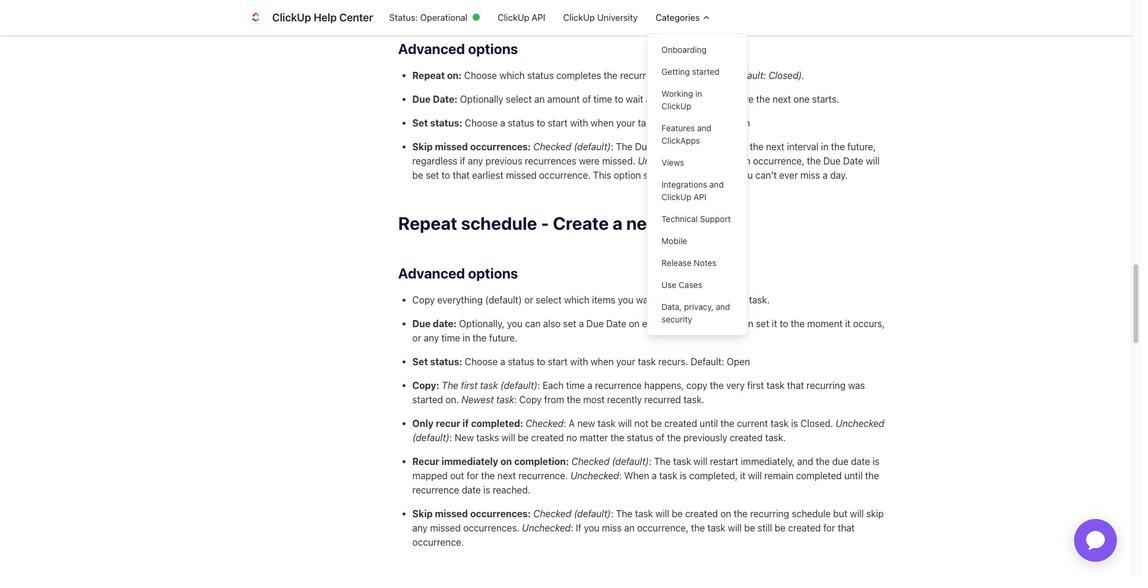 Task type: locate. For each thing, give the bounding box(es) containing it.
the inside : the task will restart immediately, and the due date is mapped out for the next recurrence.
[[655, 456, 671, 467]]

date inside : the task will restart immediately, and the due date is mapped out for the next recurrence.
[[852, 456, 871, 467]]

0 horizontal spatial on
[[501, 456, 512, 467]]

task inside ': each time a recurrence happens, copy the very first task that recurring was started on.'
[[767, 380, 785, 391]]

0 horizontal spatial miss
[[602, 523, 622, 534]]

1 vertical spatial date
[[844, 156, 864, 166]]

select right optionally
[[506, 94, 532, 104]]

occurrence. down recurrences
[[540, 170, 591, 181]]

2 horizontal spatial an
[[741, 156, 751, 166]]

of right amount
[[583, 94, 591, 104]]

-
[[541, 213, 549, 233]]

task right very
[[767, 380, 785, 391]]

a inside the : if you miss an occurrence, the due date will be set to that earliest missed occurrence. this option should be used when you can't ever miss a day.
[[823, 170, 828, 181]]

1 start from the top
[[548, 118, 568, 128]]

1 vertical spatial with
[[571, 357, 589, 367]]

release
[[662, 258, 692, 268]]

interval up ever
[[788, 141, 819, 152]]

1 vertical spatial skip
[[413, 509, 433, 519]]

if for task
[[576, 523, 582, 534]]

earliest
[[473, 170, 504, 181]]

until
[[700, 418, 719, 429], [845, 471, 863, 481]]

until down due at the right bottom of page
[[845, 471, 863, 481]]

when
[[591, 118, 614, 128], [712, 170, 735, 181], [591, 357, 614, 367]]

started down the onboarding link
[[693, 67, 720, 77]]

recurred
[[645, 395, 682, 405]]

1 horizontal spatial that
[[788, 380, 805, 391]]

0 vertical spatial set
[[413, 118, 428, 128]]

2 vertical spatial recurrence
[[413, 485, 460, 496]]

due inside the : if you miss an occurrence, the due date will be set to that earliest missed occurrence. this option should be used when you can't ever miss a day.
[[824, 156, 841, 166]]

0 vertical spatial date
[[655, 141, 675, 152]]

will down : when a task is completed, it will remain completed until the recurrence date is reached.
[[656, 509, 670, 519]]

the for (default)
[[442, 380, 459, 391]]

skip up the regardless
[[413, 141, 433, 152]]

an for due
[[741, 156, 751, 166]]

can
[[525, 319, 541, 329], [739, 319, 754, 329]]

: for reached.
[[620, 471, 622, 481]]

next inside : the task will restart immediately, and the due date is mapped out for the next recurrence.
[[498, 471, 516, 481]]

created inside ": if you miss an occurrence, the task will be still be created for that occurrence."
[[789, 523, 822, 534]]

an inside the : if you miss an occurrence, the due date will be set to that earliest missed occurrence. this option should be used when you can't ever miss a day.
[[741, 156, 751, 166]]

immediately,
[[741, 456, 795, 467]]

technical support
[[662, 214, 731, 224]]

clickup inside 'working in clickup'
[[662, 101, 692, 111]]

0 vertical spatial an
[[535, 94, 545, 104]]

date inside : when a task is completed, it will remain completed until the recurrence date is reached.
[[462, 485, 481, 496]]

repeat on: choose which status completes the recurrence requirements (default: closed).
[[413, 70, 805, 81]]

0 vertical spatial copy
[[413, 295, 435, 305]]

to right the "moved"
[[739, 141, 748, 152]]

to down the regardless
[[442, 170, 451, 181]]

if right the regardless
[[460, 156, 466, 166]]

recurrence down mapped on the left bottom of page
[[413, 485, 460, 496]]

recurrence up recently
[[595, 380, 642, 391]]

unchecked
[[638, 156, 687, 166], [836, 418, 885, 429], [571, 471, 620, 481], [522, 523, 571, 534]]

will inside : when a task is completed, it will remain completed until the recurrence date is reached.
[[749, 471, 762, 481]]

next up reached.
[[498, 471, 516, 481]]

getting
[[662, 67, 690, 77]]

due down "copy everything (default) or select which items you want to copy into the new task." at the bottom of page
[[587, 319, 604, 329]]

can right you
[[739, 319, 754, 329]]

copy
[[671, 295, 692, 305], [687, 380, 708, 391]]

: inside : the due date will be moved to the next interval in the future, regardless if any previous recurrences were missed.
[[611, 141, 614, 152]]

1 occurrences: from the top
[[471, 141, 531, 152]]

copy up due date:
[[413, 295, 435, 305]]

in inside 'working in clickup'
[[696, 89, 703, 99]]

0 horizontal spatial can
[[525, 319, 541, 329]]

a right "when" on the bottom right
[[652, 471, 657, 481]]

advanced
[[398, 40, 465, 57], [398, 265, 465, 282]]

2 can from the left
[[739, 319, 754, 329]]

any inside : the task will be created on the recurring schedule but will skip any missed occurrences.
[[413, 523, 428, 534]]

set for skip missed occurrences: checked (default)
[[413, 118, 428, 128]]

which up optionally
[[500, 70, 525, 81]]

1 horizontal spatial occurrence,
[[754, 156, 805, 166]]

status: for the
[[430, 357, 463, 367]]

1 vertical spatial on
[[501, 456, 512, 467]]

2 vertical spatial task.
[[766, 433, 786, 443]]

skip missed occurrences: checked (default)
[[413, 141, 611, 152], [413, 509, 611, 519]]

that up closed.
[[788, 380, 805, 391]]

1 horizontal spatial date
[[852, 456, 871, 467]]

task up : new tasks will be created no matter the status of the previously created task. in the bottom of the page
[[598, 418, 616, 429]]

for inside : the task will restart immediately, and the due date is mapped out for the next recurrence.
[[467, 471, 479, 481]]

0 horizontal spatial select
[[506, 94, 532, 104]]

2 horizontal spatial that
[[838, 523, 855, 534]]

1 vertical spatial choose
[[465, 118, 498, 128]]

a left day.
[[823, 170, 828, 181]]

to inside : the due date will be moved to the next interval in the future, regardless if any previous recurrences were missed.
[[739, 141, 748, 152]]

0 vertical spatial next
[[773, 94, 792, 104]]

1 vertical spatial repeat
[[398, 213, 458, 233]]

1 set from the top
[[413, 118, 428, 128]]

to
[[615, 94, 624, 104], [537, 118, 546, 128], [739, 141, 748, 152], [442, 170, 451, 181], [660, 295, 668, 305], [780, 319, 789, 329], [537, 357, 546, 367]]

created left no
[[532, 433, 564, 443]]

set up the regardless
[[413, 118, 428, 128]]

1 vertical spatial each
[[643, 319, 663, 329]]

2 advanced from the top
[[398, 265, 465, 282]]

0 vertical spatial when
[[591, 118, 614, 128]]

select up also
[[536, 295, 562, 305]]

use
[[662, 280, 677, 290]]

1 your from the top
[[617, 118, 636, 128]]

0 vertical spatial on
[[629, 319, 640, 329]]

open for very
[[727, 357, 751, 367]]

miss for recurring
[[602, 523, 622, 534]]

that left earliest
[[453, 170, 470, 181]]

occurs,
[[854, 319, 886, 329]]

1 vertical spatial status:
[[430, 357, 463, 367]]

occurrence, inside ": if you miss an occurrence, the task will be still be created for that occurrence."
[[638, 523, 689, 534]]

1 vertical spatial for
[[824, 523, 836, 534]]

: the task will be created on the recurring schedule but will skip any missed occurrences.
[[413, 509, 884, 534]]

set inside the : if you miss an occurrence, the due date will be set to that earliest missed occurrence. this option should be used when you can't ever miss a day.
[[426, 170, 439, 181]]

be inside : the task will be created on the recurring schedule but will skip any missed occurrences.
[[672, 509, 683, 519]]

1 vertical spatial default:
[[691, 357, 725, 367]]

set status: choose a status to start with when your task recurs. default: open for the
[[413, 118, 753, 128]]

any inside optionally, you can also set a due date on each occurrence. you can set it to the moment it occurs, or any time in the future.
[[424, 333, 439, 343]]

task right "when" on the bottom right
[[660, 471, 678, 481]]

occurrence, for task
[[638, 523, 689, 534]]

0 vertical spatial started
[[693, 67, 720, 77]]

0 horizontal spatial until
[[700, 418, 719, 429]]

option
[[614, 170, 641, 181]]

and inside features and clickapps
[[698, 123, 712, 133]]

optionally
[[460, 94, 504, 104]]

will down future,
[[867, 156, 880, 166]]

task inside : when a task is completed, it will remain completed until the recurrence date is reached.
[[660, 471, 678, 481]]

for inside ": if you miss an occurrence, the task will be still be created for that occurrence."
[[824, 523, 836, 534]]

1 vertical spatial recurring
[[751, 509, 790, 519]]

0 vertical spatial advanced options
[[398, 40, 518, 57]]

status: for missed
[[430, 118, 463, 128]]

skip down mapped on the left bottom of page
[[413, 509, 433, 519]]

1 options from the top
[[468, 40, 518, 57]]

previously
[[684, 433, 728, 443]]

it inside : when a task is completed, it will remain completed until the recurrence date is reached.
[[741, 471, 746, 481]]

: inside the : if you miss an occurrence, the due date will be set to that earliest missed occurrence. this option should be used when you can't ever miss a day.
[[687, 156, 690, 166]]

date down out
[[462, 485, 481, 496]]

1 horizontal spatial first
[[748, 380, 765, 391]]

default: down 'working in clickup' link
[[691, 118, 725, 128]]

will up completed,
[[694, 456, 708, 467]]

on down want in the right bottom of the page
[[629, 319, 640, 329]]

0 vertical spatial for
[[467, 471, 479, 481]]

recurs.
[[659, 118, 689, 128], [659, 357, 689, 367]]

0 horizontal spatial recurring
[[751, 509, 790, 519]]

0 vertical spatial select
[[506, 94, 532, 104]]

any up earliest
[[468, 156, 483, 166]]

if
[[460, 156, 466, 166], [463, 418, 469, 429]]

0 horizontal spatial if
[[576, 523, 582, 534]]

interval
[[692, 94, 724, 104], [788, 141, 819, 152]]

due inside optionally, you can also set a due date on each occurrence. you can set it to the moment it occurs, or any time in the future.
[[587, 319, 604, 329]]

0 vertical spatial miss
[[718, 156, 738, 166]]

the for be
[[616, 509, 633, 519]]

2 vertical spatial an
[[625, 523, 635, 534]]

0 vertical spatial default:
[[691, 118, 725, 128]]

1 vertical spatial new
[[729, 295, 747, 305]]

checked
[[534, 141, 572, 152], [526, 418, 564, 429], [572, 456, 610, 467], [534, 509, 572, 519]]

0 horizontal spatial new
[[578, 418, 596, 429]]

the inside : the due date will be moved to the next interval in the future, regardless if any previous recurrences were missed.
[[616, 141, 633, 152]]

recurring inside ': each time a recurrence happens, copy the very first task that recurring was started on.'
[[807, 380, 846, 391]]

recurs. for happens,
[[659, 357, 689, 367]]

advanced options up on:
[[398, 40, 518, 57]]

1 horizontal spatial copy
[[520, 395, 542, 405]]

2 with from the top
[[571, 357, 589, 367]]

1 vertical spatial next
[[767, 141, 785, 152]]

due
[[833, 456, 849, 467]]

set down the regardless
[[426, 170, 439, 181]]

an
[[535, 94, 545, 104], [741, 156, 751, 166], [625, 523, 635, 534]]

unchecked down was
[[836, 418, 885, 429]]

1 horizontal spatial recurring
[[807, 380, 846, 391]]

future.
[[489, 333, 518, 343]]

due inside : the due date will be moved to the next interval in the future, regardless if any previous recurrences were missed.
[[635, 141, 653, 152]]

1 vertical spatial any
[[424, 333, 439, 343]]

: inside ': each time a recurrence happens, copy the very first task that recurring was started on.'
[[538, 380, 541, 391]]

ever
[[780, 170, 799, 181]]

1 vertical spatial open
[[727, 357, 751, 367]]

your for due
[[617, 118, 636, 128]]

to up recurrences
[[537, 118, 546, 128]]

task inside : the task will be created on the recurring schedule but will skip any missed occurrences.
[[635, 509, 654, 519]]

0 vertical spatial set status: choose a status to start with when your task recurs. default: open
[[413, 118, 753, 128]]

occurrences: up occurrences. on the left of the page
[[471, 509, 531, 519]]

date down items
[[607, 319, 627, 329]]

if for due
[[692, 156, 698, 166]]

0 vertical spatial repeat
[[413, 70, 445, 81]]

your for time
[[617, 357, 636, 367]]

due up day.
[[824, 156, 841, 166]]

will inside : the due date will be moved to the next interval in the future, regardless if any previous recurrences were missed.
[[678, 141, 692, 152]]

miss inside ": if you miss an occurrence, the task will be still be created for that occurrence."
[[602, 523, 622, 534]]

1 recurs. from the top
[[659, 118, 689, 128]]

set status: choose a status to start with when your task recurs. default: open down amount
[[413, 118, 753, 128]]

a
[[569, 418, 575, 429]]

reached.
[[493, 485, 531, 496]]

1 horizontal spatial in
[[696, 89, 703, 99]]

application
[[1061, 505, 1132, 576]]

repeat for repeat schedule - create a new task
[[398, 213, 458, 233]]

skip for : the due date will be moved to the next interval in the future, regardless if any previous recurrences were missed.
[[413, 141, 433, 152]]

1 set status: choose a status to start with when your task recurs. default: open from the top
[[413, 118, 753, 128]]

0 horizontal spatial for
[[467, 471, 479, 481]]

time down the date:
[[442, 333, 461, 343]]

recurrence up wait
[[621, 70, 667, 81]]

that down but
[[838, 523, 855, 534]]

: the task will restart immediately, and the due date is mapped out for the next recurrence.
[[413, 456, 880, 481]]

(default) inside unchecked (default)
[[413, 433, 450, 443]]

select
[[506, 94, 532, 104], [536, 295, 562, 305]]

choose up optionally
[[465, 70, 497, 81]]

miss for the
[[718, 156, 738, 166]]

2 occurrences: from the top
[[471, 509, 531, 519]]

clickup for clickup help center
[[272, 11, 311, 24]]

2 skip from the top
[[413, 509, 433, 519]]

1 skip missed occurrences: checked (default) from the top
[[413, 141, 611, 152]]

open
[[727, 118, 751, 128], [727, 357, 751, 367]]

with for the
[[571, 118, 589, 128]]

1 horizontal spatial occurrence.
[[540, 170, 591, 181]]

0 horizontal spatial api
[[532, 12, 546, 23]]

: for occurrences.
[[611, 509, 614, 519]]

checked down 'matter'
[[572, 456, 610, 467]]

2 set from the top
[[413, 357, 428, 367]]

due left the date:
[[413, 319, 431, 329]]

api
[[532, 12, 546, 23], [694, 192, 707, 202]]

integrations and clickup api link
[[648, 174, 748, 208]]

: when a task is completed, it will remain completed until the recurrence date is reached.
[[413, 471, 880, 496]]

2 your from the top
[[617, 357, 636, 367]]

status up amount
[[528, 70, 554, 81]]

occurrence, down : when a task is completed, it will remain completed until the recurrence date is reached.
[[638, 523, 689, 534]]

1 horizontal spatial schedule
[[792, 509, 831, 519]]

any down mapped on the left bottom of page
[[413, 523, 428, 534]]

after
[[646, 94, 667, 104]]

task down previously
[[674, 456, 692, 467]]

task
[[638, 118, 656, 128], [665, 213, 701, 233], [638, 357, 656, 367], [480, 380, 498, 391], [767, 380, 785, 391], [497, 395, 515, 405], [598, 418, 616, 429], [771, 418, 789, 429], [674, 456, 692, 467], [660, 471, 678, 481], [635, 509, 654, 519], [708, 523, 726, 534]]

occurrence. inside optionally, you can also set a due date on each occurrence. you can set it to the moment it occurs, or any time in the future.
[[666, 319, 718, 329]]

will inside the : if you miss an occurrence, the due date will be set to that earliest missed occurrence. this option should be used when you can't ever miss a day.
[[867, 156, 880, 166]]

2 skip missed occurrences: checked (default) from the top
[[413, 509, 611, 519]]

open for the
[[727, 118, 751, 128]]

2 default: from the top
[[691, 357, 725, 367]]

: inside : the task will restart immediately, and the due date is mapped out for the next recurrence.
[[650, 456, 652, 467]]

task.
[[750, 295, 770, 305], [684, 395, 705, 405], [766, 433, 786, 443]]

not
[[635, 418, 649, 429]]

if
[[692, 156, 698, 166], [576, 523, 582, 534]]

date inside : the due date will be moved to the next interval in the future, regardless if any previous recurrences were missed.
[[655, 141, 675, 152]]

for down but
[[824, 523, 836, 534]]

of up : the task will restart immediately, and the due date is mapped out for the next recurrence.
[[656, 433, 665, 443]]

miss
[[718, 156, 738, 166], [801, 170, 821, 181], [602, 523, 622, 534]]

missed.
[[603, 156, 636, 166]]

created
[[665, 418, 698, 429], [532, 433, 564, 443], [730, 433, 763, 443], [686, 509, 719, 519], [789, 523, 822, 534]]

clickapps
[[662, 136, 701, 146]]

only
[[413, 418, 434, 429]]

0 vertical spatial occurrences:
[[471, 141, 531, 152]]

: inside ": if you miss an occurrence, the task will be still be created for that occurrence."
[[571, 523, 574, 534]]

out
[[450, 471, 465, 481]]

2 vertical spatial miss
[[602, 523, 622, 534]]

the up missed. on the top of page
[[616, 141, 633, 152]]

2 first from the left
[[748, 380, 765, 391]]

2 open from the top
[[727, 357, 751, 367]]

the inside : the task will be created on the recurring schedule but will skip any missed occurrences.
[[616, 509, 633, 519]]

2 status: from the top
[[430, 357, 463, 367]]

if inside ": if you miss an occurrence, the task will be still be created for that occurrence."
[[576, 523, 582, 534]]

that inside ': each time a recurrence happens, copy the very first task that recurring was started on.'
[[788, 380, 805, 391]]

0 vertical spatial time
[[594, 94, 613, 104]]

the inside : the task will be created on the recurring schedule but will skip any missed occurrences.
[[734, 509, 748, 519]]

will down immediately,
[[749, 471, 762, 481]]

1 vertical spatial schedule
[[792, 509, 831, 519]]

immediately
[[442, 456, 499, 467]]

can left also
[[525, 319, 541, 329]]

unchecked inside unchecked (default)
[[836, 418, 885, 429]]

0 vertical spatial your
[[617, 118, 636, 128]]

any down due date:
[[424, 333, 439, 343]]

into
[[694, 295, 710, 305]]

0 horizontal spatial date
[[462, 485, 481, 496]]

amount
[[548, 94, 580, 104]]

1 vertical spatial miss
[[801, 170, 821, 181]]

0 horizontal spatial occurrence,
[[638, 523, 689, 534]]

occurrence, inside the : if you miss an occurrence, the due date will be set to that earliest missed occurrence. this option should be used when you can't ever miss a day.
[[754, 156, 805, 166]]

0 horizontal spatial date
[[607, 319, 627, 329]]

2 vertical spatial when
[[591, 357, 614, 367]]

options up everything
[[468, 265, 518, 282]]

2 start from the top
[[548, 357, 568, 367]]

one
[[794, 94, 810, 104]]

when down due date: optionally select an amount of time to wait after each interval before the next one starts.
[[591, 118, 614, 128]]

an for task
[[625, 523, 635, 534]]

task. up immediately,
[[766, 433, 786, 443]]

1 default: from the top
[[691, 118, 725, 128]]

0 vertical spatial recurs.
[[659, 118, 689, 128]]

created down "current"
[[730, 433, 763, 443]]

task inside ": if you miss an occurrence, the task will be still be created for that occurrence."
[[708, 523, 726, 534]]

1 horizontal spatial it
[[772, 319, 778, 329]]

task. for previously
[[766, 433, 786, 443]]

: inside : the task will be created on the recurring schedule but will skip any missed occurrences.
[[611, 509, 614, 519]]

: for if
[[611, 141, 614, 152]]

copy: the first task (default)
[[413, 380, 538, 391]]

recurring left was
[[807, 380, 846, 391]]

set status: choose a status to start with when your task recurs. default: open up the 'each'
[[413, 357, 753, 367]]

set up the copy: at the bottom
[[413, 357, 428, 367]]

checked down from
[[526, 418, 564, 429]]

advanced options
[[398, 40, 518, 57], [398, 265, 518, 282]]

can't
[[756, 170, 777, 181]]

missed inside : the task will be created on the recurring schedule but will skip any missed occurrences.
[[430, 523, 461, 534]]

0 vertical spatial occurrence,
[[754, 156, 805, 166]]

categories
[[656, 12, 703, 23]]

default: down you
[[691, 357, 725, 367]]

the up "on."
[[442, 380, 459, 391]]

skip missed occurrences: checked (default) for if
[[413, 141, 611, 152]]

with up "newest task : copy from the most recently recurred task."
[[571, 357, 589, 367]]

this
[[594, 170, 612, 181]]

when
[[625, 471, 650, 481]]

0 vertical spatial if
[[692, 156, 698, 166]]

recurring
[[807, 380, 846, 391], [751, 509, 790, 519]]

1 vertical spatial which
[[565, 295, 590, 305]]

and up the "moved"
[[698, 123, 712, 133]]

task inside : the task will restart immediately, and the due date is mapped out for the next recurrence.
[[674, 456, 692, 467]]

1 vertical spatial options
[[468, 265, 518, 282]]

0 horizontal spatial that
[[453, 170, 470, 181]]

support
[[701, 214, 731, 224]]

0 horizontal spatial it
[[741, 471, 746, 481]]

: inside : when a task is completed, it will remain completed until the recurrence date is reached.
[[620, 471, 622, 481]]

a up most
[[588, 380, 593, 391]]

repeat for repeat on: choose which status completes the recurrence requirements (default: closed).
[[413, 70, 445, 81]]

started down the copy: at the bottom
[[413, 395, 443, 405]]

missed left occurrences. on the left of the page
[[430, 523, 461, 534]]

0 horizontal spatial which
[[500, 70, 525, 81]]

when for be
[[591, 118, 614, 128]]

unchecked up the should
[[638, 156, 687, 166]]

on inside optionally, you can also set a due date on each occurrence. you can set it to the moment it occurs, or any time in the future.
[[629, 319, 640, 329]]

0 vertical spatial or
[[525, 295, 534, 305]]

first right very
[[748, 380, 765, 391]]

2 set status: choose a status to start with when your task recurs. default: open from the top
[[413, 357, 753, 367]]

1 vertical spatial skip missed occurrences: checked (default)
[[413, 509, 611, 519]]

1 horizontal spatial set
[[563, 319, 577, 329]]

occurrence. down occurrences. on the left of the page
[[413, 537, 464, 548]]

unchecked for be
[[638, 156, 687, 166]]

were
[[579, 156, 600, 166]]

: for next
[[650, 456, 652, 467]]

choose down optionally
[[465, 118, 498, 128]]

each right after
[[669, 94, 690, 104]]

start for checked (default)
[[548, 118, 568, 128]]

1 open from the top
[[727, 118, 751, 128]]

(default) up 'were'
[[574, 141, 611, 152]]

(default:
[[729, 70, 767, 81]]

open down before
[[727, 118, 751, 128]]

1 vertical spatial of
[[656, 433, 665, 443]]

any
[[468, 156, 483, 166], [424, 333, 439, 343], [413, 523, 428, 534]]

0 vertical spatial start
[[548, 118, 568, 128]]

an inside ": if you miss an occurrence, the task will be still be created for that occurrence."
[[625, 523, 635, 534]]

completed,
[[690, 471, 738, 481]]

the
[[616, 141, 633, 152], [442, 380, 459, 391], [655, 456, 671, 467], [616, 509, 633, 519]]

choose for due date:
[[465, 357, 498, 367]]

university
[[598, 12, 638, 23]]

you inside ": if you miss an occurrence, the task will be still be created for that occurrence."
[[584, 523, 600, 534]]

2 vertical spatial choose
[[465, 357, 498, 367]]

the inside : when a task is completed, it will remain completed until the recurrence date is reached.
[[866, 471, 880, 481]]

1 with from the top
[[571, 118, 589, 128]]

in inside optionally, you can also set a due date on each occurrence. you can set it to the moment it occurs, or any time in the future.
[[463, 333, 471, 343]]

clickup for clickup university
[[564, 12, 595, 23]]

1 vertical spatial your
[[617, 357, 636, 367]]

set right also
[[563, 319, 577, 329]]

and up you
[[716, 302, 731, 312]]

next inside : the due date will be moved to the next interval in the future, regardless if any previous recurrences were missed.
[[767, 141, 785, 152]]

on inside : the task will be created on the recurring schedule but will skip any missed occurrences.
[[721, 509, 732, 519]]

2 recurs. from the top
[[659, 357, 689, 367]]

copy
[[413, 295, 435, 305], [520, 395, 542, 405]]

1 horizontal spatial started
[[693, 67, 720, 77]]

or inside optionally, you can also set a due date on each occurrence. you can set it to the moment it occurs, or any time in the future.
[[413, 333, 422, 343]]

in down requirements
[[696, 89, 703, 99]]

will inside ": if you miss an occurrence, the task will be still be created for that occurrence."
[[729, 523, 742, 534]]

that inside ": if you miss an occurrence, the task will be still be created for that occurrence."
[[838, 523, 855, 534]]

interval inside : the due date will be moved to the next interval in the future, regardless if any previous recurrences were missed.
[[788, 141, 819, 152]]

the for will
[[616, 141, 633, 152]]

for for out
[[467, 471, 479, 481]]

0 vertical spatial options
[[468, 40, 518, 57]]

before
[[726, 94, 754, 104]]

date
[[655, 141, 675, 152], [844, 156, 864, 166], [607, 319, 627, 329]]

recurs. for be
[[659, 118, 689, 128]]

the up : when a task is completed, it will remain completed until the recurrence date is reached.
[[655, 456, 671, 467]]

with down amount
[[571, 118, 589, 128]]

1 horizontal spatial date
[[655, 141, 675, 152]]

1 skip from the top
[[413, 141, 433, 152]]

1 vertical spatial in
[[822, 141, 829, 152]]

technical
[[662, 214, 698, 224]]

on
[[629, 319, 640, 329], [501, 456, 512, 467], [721, 509, 732, 519]]

default:
[[691, 118, 725, 128], [691, 357, 725, 367]]

0 horizontal spatial first
[[461, 380, 478, 391]]

recurrence inside : when a task is completed, it will remain completed until the recurrence date is reached.
[[413, 485, 460, 496]]

1 horizontal spatial an
[[625, 523, 635, 534]]

0 vertical spatial recurring
[[807, 380, 846, 391]]

0 horizontal spatial time
[[442, 333, 461, 343]]

getting started
[[662, 67, 720, 77]]

skip for : the task will be created on the recurring schedule but will skip any missed occurrences.
[[413, 509, 433, 519]]

start
[[548, 118, 568, 128], [548, 357, 568, 367]]

1 horizontal spatial time
[[567, 380, 585, 391]]

recurring inside : the task will be created on the recurring schedule but will skip any missed occurrences.
[[751, 509, 790, 519]]

0 vertical spatial with
[[571, 118, 589, 128]]

to left moment
[[780, 319, 789, 329]]

in
[[696, 89, 703, 99], [822, 141, 829, 152], [463, 333, 471, 343]]

due left date:
[[413, 94, 431, 104]]

1 vertical spatial occurrence.
[[666, 319, 718, 329]]

1 status: from the top
[[430, 118, 463, 128]]

time inside ': each time a recurrence happens, copy the very first task that recurring was started on.'
[[567, 380, 585, 391]]

from
[[545, 395, 565, 405]]

0 vertical spatial until
[[700, 418, 719, 429]]



Task type: vqa. For each thing, say whether or not it's contained in the screenshot.
the Cases
yes



Task type: describe. For each thing, give the bounding box(es) containing it.
: for occurrence.
[[571, 523, 574, 534]]

an for time
[[535, 94, 545, 104]]

to down use
[[660, 295, 668, 305]]

recurrences
[[525, 156, 577, 166]]

when for happens,
[[591, 357, 614, 367]]

default: for copy
[[691, 357, 725, 367]]

is left reached.
[[484, 485, 491, 496]]

use cases link
[[648, 274, 748, 296]]

occurrences: for if
[[471, 141, 531, 152]]

be down views
[[675, 170, 686, 181]]

1 horizontal spatial each
[[669, 94, 690, 104]]

be right still
[[775, 523, 786, 534]]

clickup for clickup api
[[498, 12, 530, 23]]

requirements
[[670, 70, 727, 81]]

missed up the regardless
[[435, 141, 468, 152]]

be up recur immediately on completion: checked (default)
[[518, 433, 529, 443]]

the inside ': each time a recurrence happens, copy the very first task that recurring was started on.'
[[710, 380, 724, 391]]

task up happens,
[[638, 357, 656, 367]]

missed inside the : if you miss an occurrence, the due date will be set to that earliest missed occurrence. this option should be used when you can't ever miss a day.
[[506, 170, 537, 181]]

the inside the : if you miss an occurrence, the due date will be set to that earliest missed occurrence. this option should be used when you can't ever miss a day.
[[808, 156, 821, 166]]

that inside the : if you miss an occurrence, the due date will be set to that earliest missed occurrence. this option should be used when you can't ever miss a day.
[[453, 170, 470, 181]]

first inside ': each time a recurrence happens, copy the very first task that recurring was started on.'
[[748, 380, 765, 391]]

date:
[[433, 94, 458, 104]]

moved
[[708, 141, 737, 152]]

for for created
[[824, 523, 836, 534]]

any inside : the due date will be moved to the next interval in the future, regardless if any previous recurrences were missed.
[[468, 156, 483, 166]]

each
[[543, 380, 564, 391]]

next for : the task will restart immediately, and the due date is mapped out for the next recurrence.
[[498, 471, 516, 481]]

completed
[[797, 471, 842, 481]]

clickup inside integrations and clickup api
[[662, 192, 692, 202]]

tasks
[[477, 433, 499, 443]]

time inside optionally, you can also set a due date on each occurrence. you can set it to the moment it occurs, or any time in the future.
[[442, 333, 461, 343]]

to left wait
[[615, 94, 624, 104]]

if inside : the due date will be moved to the next interval in the future, regardless if any previous recurrences were missed.
[[460, 156, 466, 166]]

want
[[636, 295, 657, 305]]

mobile
[[662, 236, 688, 246]]

1 horizontal spatial which
[[565, 295, 590, 305]]

be left still
[[745, 523, 756, 534]]

unchecked for immediately,
[[571, 471, 620, 481]]

date inside optionally, you can also set a due date on each occurrence. you can set it to the moment it occurs, or any time in the future.
[[607, 319, 627, 329]]

0 vertical spatial copy
[[671, 295, 692, 305]]

2 horizontal spatial miss
[[801, 170, 821, 181]]

a inside optionally, you can also set a due date on each occurrence. you can set it to the moment it occurs, or any time in the future.
[[579, 319, 584, 329]]

onboarding
[[662, 45, 707, 55]]

status up previous
[[508, 118, 535, 128]]

started inside ': each time a recurrence happens, copy the very first task that recurring was started on.'
[[413, 395, 443, 405]]

1 vertical spatial task.
[[684, 395, 705, 405]]

operational
[[420, 12, 468, 23]]

is left completed,
[[680, 471, 687, 481]]

clickup help help center home page image
[[246, 8, 265, 27]]

happens,
[[645, 380, 684, 391]]

the inside ": if you miss an occurrence, the task will be still be created for that occurrence."
[[692, 523, 705, 534]]

2 horizontal spatial time
[[594, 94, 613, 104]]

used
[[689, 170, 710, 181]]

wait
[[626, 94, 644, 104]]

status:
[[390, 12, 418, 23]]

will right but
[[851, 509, 864, 519]]

next for due date: optionally select an amount of time to wait after each interval before the next one starts.
[[773, 94, 792, 104]]

is inside : the task will restart immediately, and the due date is mapped out for the next recurrence.
[[873, 456, 880, 467]]

also
[[543, 319, 561, 329]]

choose for due date:
[[465, 118, 498, 128]]

center
[[340, 11, 373, 24]]

recur
[[413, 456, 440, 467]]

occurrences: for occurrences.
[[471, 509, 531, 519]]

0 horizontal spatial of
[[583, 94, 591, 104]]

and inside : the task will restart immediately, and the due date is mapped out for the next recurrence.
[[798, 456, 814, 467]]

be down the regardless
[[413, 170, 424, 181]]

new
[[455, 433, 474, 443]]

: for missed
[[687, 156, 690, 166]]

schedule inside : the task will be created on the recurring schedule but will skip any missed occurrences.
[[792, 509, 831, 519]]

set status: choose a status to start with when your task recurs. default: open for each
[[413, 357, 753, 367]]

a down future.
[[501, 357, 506, 367]]

task down after
[[638, 118, 656, 128]]

completed:
[[471, 418, 524, 429]]

checked down recurrence.
[[534, 509, 572, 519]]

on.
[[446, 395, 459, 405]]

1 advanced options from the top
[[398, 40, 518, 57]]

task right "current"
[[771, 418, 789, 429]]

occurrence, for due
[[754, 156, 805, 166]]

matter
[[580, 433, 608, 443]]

2 options from the top
[[468, 265, 518, 282]]

only recur if completed: checked : a new task will not be created until the current task is closed.
[[413, 418, 836, 429]]

will up : new tasks will be created no matter the status of the previously created task. in the bottom of the page
[[619, 418, 632, 429]]

features
[[662, 123, 695, 133]]

1 horizontal spatial new
[[627, 213, 662, 233]]

status down future.
[[508, 357, 535, 367]]

clickup help center
[[272, 11, 373, 24]]

to inside the : if you miss an occurrence, the due date will be set to that earliest missed occurrence. this option should be used when you can't ever miss a day.
[[442, 170, 451, 181]]

occurrences.
[[464, 523, 520, 534]]

set for copy: the first task (default)
[[413, 357, 428, 367]]

started inside getting started link
[[693, 67, 720, 77]]

task up the "newest"
[[480, 380, 498, 391]]

status down not
[[627, 433, 654, 443]]

1 vertical spatial if
[[463, 418, 469, 429]]

clickup university link
[[555, 6, 647, 29]]

recurrence.
[[519, 471, 568, 481]]

release notes link
[[648, 252, 748, 274]]

each inside optionally, you can also set a due date on each occurrence. you can set it to the moment it occurs, or any time in the future.
[[643, 319, 663, 329]]

recurrence inside ': each time a recurrence happens, copy the very first task that recurring was started on.'
[[595, 380, 642, 391]]

copy:
[[413, 380, 440, 391]]

working in clickup link
[[648, 83, 748, 117]]

to inside optionally, you can also set a due date on each occurrence. you can set it to the moment it occurs, or any time in the future.
[[780, 319, 789, 329]]

task. for the
[[750, 295, 770, 305]]

will down completed:
[[502, 433, 516, 443]]

start for the first task (default)
[[548, 357, 568, 367]]

1 can from the left
[[525, 319, 541, 329]]

clickup help center link
[[246, 8, 381, 27]]

when inside the : if you miss an occurrence, the due date will be set to that earliest missed occurrence. this option should be used when you can't ever miss a day.
[[712, 170, 735, 181]]

default: for moved
[[691, 118, 725, 128]]

task up "mobile"
[[665, 213, 701, 233]]

be right not
[[651, 418, 662, 429]]

status: operational
[[390, 12, 468, 23]]

was
[[849, 380, 866, 391]]

getting started link
[[648, 61, 748, 83]]

and inside integrations and clickup api
[[710, 180, 724, 190]]

security
[[662, 315, 693, 325]]

items
[[592, 295, 616, 305]]

release notes
[[662, 258, 717, 268]]

and inside "data, privacy, and security"
[[716, 302, 731, 312]]

working
[[662, 89, 694, 99]]

skip
[[867, 509, 884, 519]]

recur immediately on completion: checked (default)
[[413, 456, 650, 467]]

remain
[[765, 471, 794, 481]]

to up the 'each'
[[537, 357, 546, 367]]

unchecked for created
[[522, 523, 571, 534]]

: the due date will be moved to the next interval in the future, regardless if any previous recurrences were missed.
[[413, 141, 877, 166]]

unchecked (default)
[[413, 418, 885, 443]]

task up completed:
[[497, 395, 515, 405]]

until inside : when a task is completed, it will remain completed until the recurrence date is reached.
[[845, 471, 863, 481]]

1 horizontal spatial select
[[536, 295, 562, 305]]

in inside : the due date will be moved to the next interval in the future, regardless if any previous recurrences were missed.
[[822, 141, 829, 152]]

created inside : the task will be created on the recurring schedule but will skip any missed occurrences.
[[686, 509, 719, 519]]

0 vertical spatial interval
[[692, 94, 724, 104]]

features and clickapps link
[[648, 117, 748, 152]]

: if you miss an occurrence, the due date will be set to that earliest missed occurrence. this option should be used when you can't ever miss a day.
[[413, 156, 880, 181]]

most
[[584, 395, 605, 405]]

1 horizontal spatial or
[[525, 295, 534, 305]]

features and clickapps
[[662, 123, 712, 146]]

be inside : the due date will be moved to the next interval in the future, regardless if any previous recurrences were missed.
[[694, 141, 705, 152]]

everything
[[438, 295, 483, 305]]

0 vertical spatial choose
[[465, 70, 497, 81]]

integrations
[[662, 180, 708, 190]]

copy inside ': each time a recurrence happens, copy the very first task that recurring was started on.'
[[687, 380, 708, 391]]

0 vertical spatial recurrence
[[621, 70, 667, 81]]

: new tasks will be created no matter the status of the previously created task.
[[450, 433, 789, 443]]

cases
[[679, 280, 703, 290]]

date inside the : if you miss an occurrence, the due date will be set to that earliest missed occurrence. this option should be used when you can't ever miss a day.
[[844, 156, 864, 166]]

(default) left the 'each'
[[501, 380, 538, 391]]

closed.
[[801, 418, 834, 429]]

recently
[[608, 395, 642, 405]]

1 first from the left
[[461, 380, 478, 391]]

you inside optionally, you can also set a due date on each occurrence. you can set it to the moment it occurs, or any time in the future.
[[507, 319, 523, 329]]

missed down out
[[435, 509, 468, 519]]

0 vertical spatial which
[[500, 70, 525, 81]]

clickup api
[[498, 12, 546, 23]]

(default) up "when" on the bottom right
[[612, 456, 650, 467]]

2 advanced options from the top
[[398, 265, 518, 282]]

mobile link
[[648, 230, 748, 252]]

2 horizontal spatial it
[[846, 319, 851, 329]]

you
[[720, 319, 736, 329]]

starts.
[[813, 94, 840, 104]]

api inside integrations and clickup api
[[694, 192, 707, 202]]

a right create
[[613, 213, 623, 233]]

0 vertical spatial api
[[532, 12, 546, 23]]

2 horizontal spatial new
[[729, 295, 747, 305]]

completes
[[557, 70, 602, 81]]

help
[[314, 11, 337, 24]]

0 horizontal spatial copy
[[413, 295, 435, 305]]

(default) up optionally, on the bottom left of page
[[486, 295, 522, 305]]

1 advanced from the top
[[398, 40, 465, 57]]

2 horizontal spatial set
[[757, 319, 770, 329]]

newest
[[462, 395, 494, 405]]

due date:
[[413, 319, 457, 329]]

skip missed occurrences: checked (default) for occurrences.
[[413, 509, 611, 519]]

recur
[[436, 418, 461, 429]]

technical support link
[[648, 208, 748, 230]]

create
[[553, 213, 609, 233]]

created up previously
[[665, 418, 698, 429]]

occurrence. inside the : if you miss an occurrence, the due date will be set to that earliest missed occurrence. this option should be used when you can't ever miss a day.
[[540, 170, 591, 181]]

should
[[644, 170, 673, 181]]

with for each
[[571, 357, 589, 367]]

checked up recurrences
[[534, 141, 572, 152]]

(default) up ": if you miss an occurrence, the task will be still be created for that occurrence." on the bottom
[[574, 509, 611, 519]]

repeat schedule - create a new task
[[398, 213, 701, 233]]

a inside ': each time a recurrence happens, copy the very first task that recurring was started on.'
[[588, 380, 593, 391]]

clickup api link
[[489, 6, 555, 29]]

a down optionally
[[501, 118, 506, 128]]

occurrence. inside ": if you miss an occurrence, the task will be still be created for that occurrence."
[[413, 537, 464, 548]]

will inside : the task will restart immediately, and the due date is mapped out for the next recurrence.
[[694, 456, 708, 467]]

: for on.
[[538, 380, 541, 391]]

views link
[[648, 152, 748, 174]]

0 vertical spatial schedule
[[461, 213, 538, 233]]

day.
[[831, 170, 848, 181]]

previous
[[486, 156, 523, 166]]

is left closed.
[[792, 418, 799, 429]]

date:
[[433, 319, 457, 329]]

a inside : when a task is completed, it will remain completed until the recurrence date is reached.
[[652, 471, 657, 481]]

the for restart
[[655, 456, 671, 467]]



